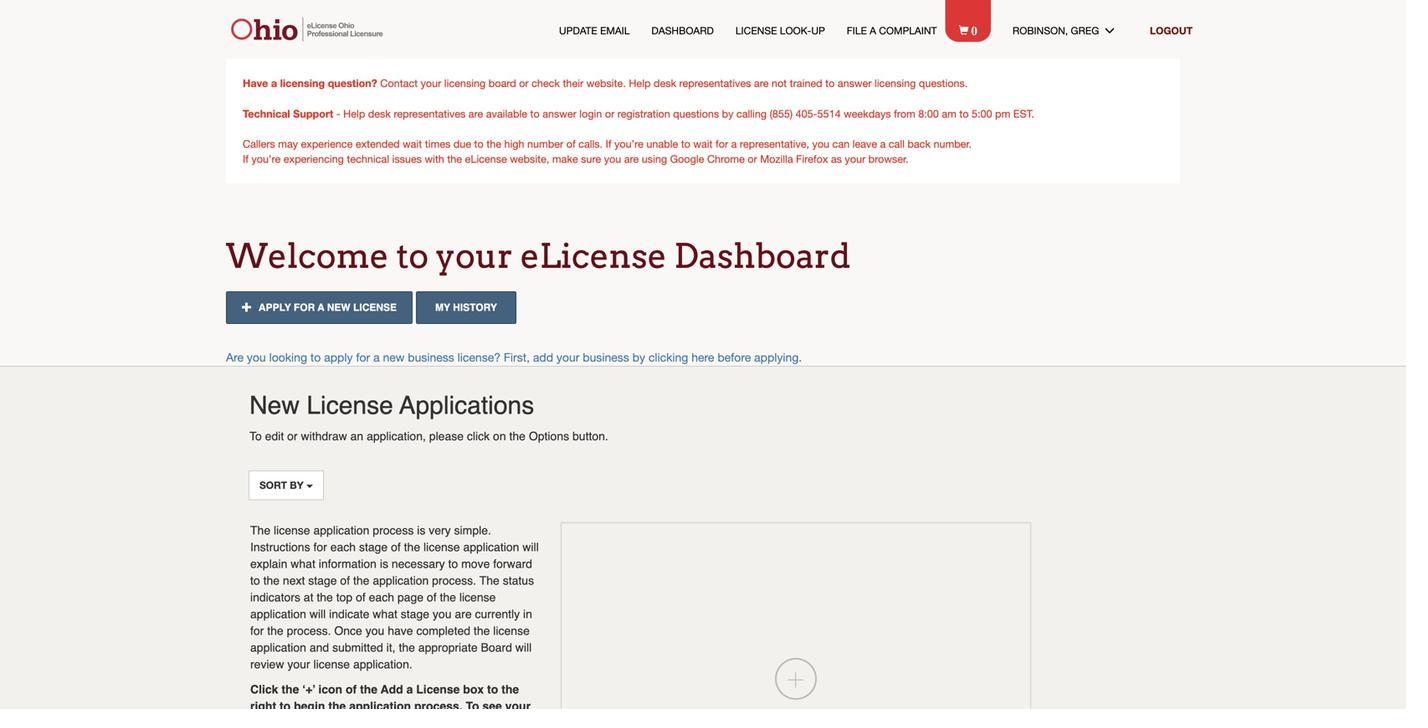 Task type: locate. For each thing, give the bounding box(es) containing it.
a right add
[[407, 683, 413, 696]]

0 horizontal spatial elicense
[[465, 153, 507, 165]]

or inside have a licensing question? contact your licensing board or check their website. help desk representatives are not trained to answer licensing questions.
[[519, 77, 529, 89]]

license inside click the '+' icon of the add a license box to the right to begin the application process. to see you
[[416, 683, 460, 696]]

license
[[736, 25, 777, 36], [353, 302, 397, 314], [307, 391, 393, 420], [416, 683, 460, 696]]

representatives inside have a licensing question? contact your licensing board or check their website. help desk representatives are not trained to answer licensing questions.
[[679, 77, 751, 89]]

0 horizontal spatial representatives
[[394, 108, 466, 120]]

update
[[559, 25, 598, 36]]

0 horizontal spatial by
[[633, 351, 646, 364]]

help up technical support - help desk representatives are available to answer login or registration questions by calling (855) 405-5514 weekdays from 8:00 am to 5:00 pm est.
[[629, 77, 651, 89]]

of right icon
[[346, 683, 357, 696]]

license up "instructions"
[[274, 524, 310, 537]]

are up 'completed'
[[455, 607, 472, 621]]

process. inside click the '+' icon of the add a license box to the right to begin the application process. to see you
[[414, 699, 463, 709]]

1 vertical spatial what
[[373, 607, 398, 621]]

logout link
[[1150, 25, 1193, 36]]

1 vertical spatial help
[[343, 108, 365, 120]]

sort by button
[[249, 471, 324, 500]]

1 vertical spatial you're
[[252, 153, 281, 165]]

or right login
[[605, 108, 615, 120]]

add
[[533, 351, 553, 364]]

will down at at bottom left
[[310, 607, 326, 621]]

1 business from the left
[[408, 351, 454, 364]]

check
[[532, 77, 560, 89]]

the down icon
[[328, 699, 346, 709]]

help inside have a licensing question? contact your licensing board or check their website. help desk representatives are not trained to answer licensing questions.
[[629, 77, 651, 89]]

or right board
[[519, 77, 529, 89]]

are left available
[[469, 108, 483, 120]]

application up move
[[463, 540, 519, 554]]

a right have
[[271, 77, 277, 89]]

or right the edit
[[287, 430, 298, 443]]

support
[[293, 107, 333, 120]]

contact
[[380, 77, 418, 89]]

1 vertical spatial if
[[243, 153, 249, 165]]

by
[[290, 479, 304, 491]]

1 horizontal spatial help
[[629, 77, 651, 89]]

application up review
[[250, 641, 306, 654]]

the left add
[[360, 683, 378, 696]]

0 vertical spatial answer
[[838, 77, 872, 89]]

is left necessary at the left
[[380, 557, 388, 570]]

0 vertical spatial stage
[[359, 540, 388, 554]]

the down move
[[480, 574, 500, 587]]

browser.
[[869, 153, 909, 165]]

0 horizontal spatial if
[[243, 153, 249, 165]]

licensing left board
[[444, 77, 486, 89]]

will up "forward"
[[523, 540, 539, 554]]

weekdays
[[844, 108, 891, 120]]

representatives up times
[[394, 108, 466, 120]]

process. left see on the left bottom of the page
[[414, 699, 463, 709]]

number
[[528, 138, 564, 150]]

0 vertical spatial you're
[[615, 138, 644, 150]]

1 vertical spatial by
[[633, 351, 646, 364]]

0 vertical spatial representatives
[[679, 77, 751, 89]]

0 horizontal spatial wait
[[403, 138, 422, 150]]

1 horizontal spatial by
[[722, 108, 734, 120]]

0 horizontal spatial to
[[250, 430, 262, 443]]

0 horizontal spatial is
[[380, 557, 388, 570]]

look-
[[780, 25, 812, 36]]

the up "instructions"
[[250, 524, 271, 537]]

2 horizontal spatial stage
[[401, 607, 430, 621]]

5514
[[818, 108, 841, 120]]

0 horizontal spatial new
[[327, 302, 351, 314]]

business left clicking
[[583, 351, 629, 364]]

0 horizontal spatial desk
[[368, 108, 391, 120]]

plus image
[[242, 302, 256, 312]]

extended
[[356, 138, 400, 150]]

wait up google at top
[[694, 138, 713, 150]]

1 horizontal spatial wait
[[694, 138, 713, 150]]

a left call
[[880, 138, 886, 150]]

1 vertical spatial stage
[[308, 574, 337, 587]]

are left using
[[624, 153, 639, 165]]

before
[[718, 351, 751, 364]]

status
[[503, 574, 534, 587]]

wait up issues
[[403, 138, 422, 150]]

by left clicking
[[633, 351, 646, 364]]

are inside have a licensing question? contact your licensing board or check their website. help desk representatives are not trained to answer licensing questions.
[[754, 77, 769, 89]]

new up apply on the left of page
[[327, 302, 351, 314]]

applying.
[[755, 351, 802, 364]]

1 horizontal spatial stage
[[359, 540, 388, 554]]

application down add
[[349, 699, 411, 709]]

apply
[[259, 302, 291, 314]]

1 vertical spatial representatives
[[394, 108, 466, 120]]

0 vertical spatial help
[[629, 77, 651, 89]]

answer inside have a licensing question? contact your licensing board or check their website. help desk representatives are not trained to answer licensing questions.
[[838, 77, 872, 89]]

calling
[[737, 108, 767, 120]]

(855)
[[770, 108, 793, 120]]

answer left login
[[543, 108, 577, 120]]

process
[[373, 524, 414, 537]]

1 horizontal spatial new
[[383, 351, 405, 364]]

of inside callers may experience extended wait times due to the high number of calls. if you're unable to wait for a representative, you can leave a call back number. if you're experiencing technical issues with the elicense website, make sure you are using google chrome or mozilla firefox as your browser.
[[567, 138, 576, 150]]

0 horizontal spatial the
[[250, 524, 271, 537]]

your
[[421, 77, 442, 89], [845, 153, 866, 165], [436, 236, 513, 276], [557, 351, 580, 364], [287, 658, 310, 671]]

representatives inside technical support - help desk representatives are available to answer login or registration questions by calling (855) 405-5514 weekdays from 8:00 am to 5:00 pm est.
[[394, 108, 466, 120]]

1 vertical spatial dashboard
[[674, 236, 851, 276]]

elicense inside callers may experience extended wait times due to the high number of calls. if you're unable to wait for a representative, you can leave a call back number. if you're experiencing technical issues with the elicense website, make sure you are using google chrome or mozilla firefox as your browser.
[[465, 153, 507, 165]]

for up review
[[250, 624, 264, 637]]

0 horizontal spatial help
[[343, 108, 365, 120]]

new
[[327, 302, 351, 314], [383, 351, 405, 364]]

of up 'top'
[[340, 574, 350, 587]]

0 vertical spatial new
[[327, 302, 351, 314]]

1 horizontal spatial answer
[[838, 77, 872, 89]]

leave
[[853, 138, 877, 150]]

process. up and
[[287, 624, 331, 637]]

you're down callers
[[252, 153, 281, 165]]

is left very
[[417, 524, 426, 537]]

each up information on the left bottom
[[330, 540, 356, 554]]

are
[[754, 77, 769, 89], [469, 108, 483, 120], [624, 153, 639, 165], [455, 607, 472, 621]]

you up 'completed'
[[433, 607, 452, 621]]

questions
[[673, 108, 719, 120]]

for right apply
[[294, 302, 315, 314]]

1 horizontal spatial what
[[373, 607, 398, 621]]

add
[[381, 683, 403, 696]]

the license application process is very simple. instructions for each stage of the license application will explain what information is necessary to move forward to the next stage of the application process. the status indicators at the top of each page of the license application will indicate what stage you are currently in for the process. once you have completed the license application and submitted it, the appropriate board will review your license application.
[[250, 524, 539, 671]]

have
[[243, 77, 268, 89]]

1 horizontal spatial to
[[466, 699, 479, 709]]

0 vertical spatial by
[[722, 108, 734, 120]]

1 wait from the left
[[403, 138, 422, 150]]

what
[[291, 557, 316, 570], [373, 607, 398, 621]]

very
[[429, 524, 451, 537]]

by
[[722, 108, 734, 120], [633, 351, 646, 364]]

1 horizontal spatial each
[[369, 591, 394, 604]]

process.
[[432, 574, 476, 587], [287, 624, 331, 637], [414, 699, 463, 709]]

you right 'are'
[[247, 351, 266, 364]]

new up "new license applications" at the left of page
[[383, 351, 405, 364]]

a
[[870, 25, 877, 36], [271, 77, 277, 89], [732, 138, 737, 150], [880, 138, 886, 150], [318, 302, 325, 314], [373, 351, 380, 364], [407, 683, 413, 696]]

0 vertical spatial to
[[250, 430, 262, 443]]

file
[[847, 25, 867, 36]]

have a licensing question? contact your licensing board or check their website. help desk representatives are not trained to answer licensing questions.
[[243, 77, 968, 89]]

the
[[250, 524, 271, 537], [480, 574, 500, 587]]

stage up at at bottom left
[[308, 574, 337, 587]]

1 horizontal spatial desk
[[654, 77, 677, 89]]

stage down process
[[359, 540, 388, 554]]

appropriate
[[418, 641, 478, 654]]

a inside 'button'
[[318, 302, 325, 314]]

None button
[[416, 291, 517, 324]]

1 vertical spatial to
[[466, 699, 479, 709]]

0 vertical spatial is
[[417, 524, 426, 537]]

1 horizontal spatial if
[[606, 138, 612, 150]]

1 horizontal spatial business
[[583, 351, 629, 364]]

am
[[942, 108, 957, 120]]

2 business from the left
[[583, 351, 629, 364]]

1 vertical spatial elicense
[[521, 236, 667, 276]]

the down the indicators
[[267, 624, 284, 637]]

currently
[[475, 607, 520, 621]]

to
[[250, 430, 262, 443], [466, 699, 479, 709]]

help inside technical support - help desk representatives are available to answer login or registration questions by calling (855) 405-5514 weekdays from 8:00 am to 5:00 pm est.
[[343, 108, 365, 120]]

email
[[600, 25, 630, 36]]

robinson, greg
[[1013, 25, 1105, 36]]

stage down page
[[401, 607, 430, 621]]

your inside have a licensing question? contact your licensing board or check their website. help desk representatives are not trained to answer licensing questions.
[[421, 77, 442, 89]]

of inside click the '+' icon of the add a license box to the right to begin the application process. to see you
[[346, 683, 357, 696]]

elicense
[[465, 153, 507, 165], [521, 236, 667, 276]]

1 horizontal spatial representatives
[[679, 77, 751, 89]]

answer up weekdays
[[838, 77, 872, 89]]

0 vertical spatial each
[[330, 540, 356, 554]]

representatives
[[679, 77, 751, 89], [394, 108, 466, 120]]

the up necessary at the left
[[404, 540, 420, 554]]

first,
[[504, 351, 530, 364]]

by left calling
[[722, 108, 734, 120]]

of down process
[[391, 540, 401, 554]]

for inside callers may experience extended wait times due to the high number of calls. if you're unable to wait for a representative, you can leave a call back number. if you're experiencing technical issues with the elicense website, make sure you are using google chrome or mozilla firefox as your browser.
[[716, 138, 729, 150]]

technical
[[347, 153, 389, 165]]

answer inside technical support - help desk representatives are available to answer login or registration questions by calling (855) 405-5514 weekdays from 8:00 am to 5:00 pm est.
[[543, 108, 577, 120]]

1 vertical spatial each
[[369, 591, 394, 604]]

clicking
[[649, 351, 689, 364]]

licensing up from
[[875, 77, 916, 89]]

license look-up
[[736, 25, 825, 36]]

in
[[523, 607, 532, 621]]

if right the calls.
[[606, 138, 612, 150]]

by inside technical support - help desk representatives are available to answer login or registration questions by calling (855) 405-5514 weekdays from 8:00 am to 5:00 pm est.
[[722, 108, 734, 120]]

business left 'license?'
[[408, 351, 454, 364]]

each left page
[[369, 591, 394, 604]]

0 vertical spatial elicense
[[465, 153, 507, 165]]

desk up extended
[[368, 108, 391, 120]]

or
[[519, 77, 529, 89], [605, 108, 615, 120], [748, 153, 757, 165], [287, 430, 298, 443]]

est.
[[1014, 108, 1035, 120]]

5:00
[[972, 108, 993, 120]]

1 vertical spatial the
[[480, 574, 500, 587]]

0 horizontal spatial answer
[[543, 108, 577, 120]]

new inside apply for a new license 'button'
[[327, 302, 351, 314]]

license down currently
[[493, 624, 530, 637]]

2 vertical spatial process.
[[414, 699, 463, 709]]

robinson, greg link
[[1013, 23, 1129, 38]]

are left not
[[754, 77, 769, 89]]

sort
[[260, 479, 287, 491]]

right
[[250, 699, 276, 709]]

2 vertical spatial will
[[516, 641, 532, 654]]

a right apply
[[318, 302, 325, 314]]

desk up the registration
[[654, 77, 677, 89]]

you're up using
[[615, 138, 644, 150]]

0 vertical spatial if
[[606, 138, 612, 150]]

if down callers
[[243, 153, 249, 165]]

0 vertical spatial desk
[[654, 77, 677, 89]]

application down the indicators
[[250, 607, 306, 621]]

1 vertical spatial desk
[[368, 108, 391, 120]]

simple.
[[454, 524, 491, 537]]

help right -
[[343, 108, 365, 120]]

or inside technical support - help desk representatives are available to answer login or registration questions by calling (855) 405-5514 weekdays from 8:00 am to 5:00 pm est.
[[605, 108, 615, 120]]

representatives up questions
[[679, 77, 751, 89]]

the down due
[[447, 153, 462, 165]]

not
[[772, 77, 787, 89]]

1 vertical spatial is
[[380, 557, 388, 570]]

1 horizontal spatial the
[[480, 574, 500, 587]]

a right file
[[870, 25, 877, 36]]

0 horizontal spatial business
[[408, 351, 454, 364]]

the left high
[[487, 138, 502, 150]]

what up the next
[[291, 557, 316, 570]]

1 horizontal spatial elicense
[[521, 236, 667, 276]]

the right it,
[[399, 641, 415, 654]]

to left the edit
[[250, 430, 262, 443]]

next
[[283, 574, 305, 587]]

of up make
[[567, 138, 576, 150]]

will right board
[[516, 641, 532, 654]]

registration
[[618, 108, 671, 120]]

licensing up the support
[[280, 77, 325, 89]]

process. down move
[[432, 574, 476, 587]]

are inside callers may experience extended wait times due to the high number of calls. if you're unable to wait for a representative, you can leave a call back number. if you're experiencing technical issues with the elicense website, make sure you are using google chrome or mozilla firefox as your browser.
[[624, 153, 639, 165]]

1 vertical spatial answer
[[543, 108, 577, 120]]

if
[[606, 138, 612, 150], [243, 153, 249, 165]]

submitted
[[332, 641, 383, 654]]

1 vertical spatial process.
[[287, 624, 331, 637]]

looking
[[269, 351, 307, 364]]

for up chrome
[[716, 138, 729, 150]]

business
[[408, 351, 454, 364], [583, 351, 629, 364]]

the right at at bottom left
[[317, 591, 333, 604]]

indicators
[[250, 591, 301, 604]]

for right apply on the left of page
[[356, 351, 370, 364]]

or left mozilla
[[748, 153, 757, 165]]

to down box
[[466, 699, 479, 709]]

what up have
[[373, 607, 398, 621]]

high
[[504, 138, 525, 150]]

application.
[[353, 658, 413, 671]]

0 horizontal spatial what
[[291, 557, 316, 570]]



Task type: describe. For each thing, give the bounding box(es) containing it.
elicense ohio professional licensure image
[[225, 17, 393, 42]]

are inside technical support - help desk representatives are available to answer login or registration questions by calling (855) 405-5514 weekdays from 8:00 am to 5:00 pm est.
[[469, 108, 483, 120]]

questions.
[[919, 77, 968, 89]]

and
[[310, 641, 329, 654]]

can
[[833, 138, 850, 150]]

completed
[[417, 624, 471, 637]]

or inside callers may experience extended wait times due to the high number of calls. if you're unable to wait for a representative, you can leave a call back number. if you're experiencing technical issues with the elicense website, make sure you are using google chrome or mozilla firefox as your browser.
[[748, 153, 757, 165]]

application,
[[367, 430, 426, 443]]

application up page
[[373, 574, 429, 587]]

click
[[467, 430, 490, 443]]

technical support - help desk representatives are available to answer login or registration questions by calling (855) 405-5514 weekdays from 8:00 am to 5:00 pm est.
[[243, 107, 1035, 120]]

on
[[493, 430, 506, 443]]

0 vertical spatial dashboard
[[652, 25, 714, 36]]

trained
[[790, 77, 823, 89]]

license down very
[[424, 540, 460, 554]]

dashboard link
[[652, 23, 714, 38]]

representative,
[[740, 138, 810, 150]]

0 horizontal spatial stage
[[308, 574, 337, 587]]

the up see on the left bottom of the page
[[502, 683, 519, 696]]

with
[[425, 153, 444, 165]]

license?
[[458, 351, 501, 364]]

it,
[[387, 641, 396, 654]]

number.
[[934, 138, 972, 150]]

pm
[[996, 108, 1011, 120]]

by for questions
[[722, 108, 734, 120]]

of right 'top'
[[356, 591, 366, 604]]

1 horizontal spatial licensing
[[444, 77, 486, 89]]

icon
[[318, 683, 343, 696]]

technical
[[243, 107, 290, 120]]

update email
[[559, 25, 630, 36]]

begin
[[294, 699, 325, 709]]

the right on
[[509, 430, 526, 443]]

options
[[529, 430, 569, 443]]

information
[[319, 557, 377, 570]]

callers may experience extended wait times due to the high number of calls. if you're unable to wait for a representative, you can leave a call back number. if you're experiencing technical issues with the elicense website, make sure you are using google chrome or mozilla firefox as your browser.
[[243, 138, 972, 165]]

0 vertical spatial process.
[[432, 574, 476, 587]]

the down explain
[[263, 574, 280, 587]]

a right apply on the left of page
[[373, 351, 380, 364]]

file a complaint link
[[847, 23, 937, 38]]

to inside have a licensing question? contact your licensing board or check their website. help desk representatives are not trained to answer licensing questions.
[[826, 77, 835, 89]]

new license applications
[[250, 391, 534, 420]]

apply for a new license button
[[226, 291, 413, 324]]

google
[[670, 153, 705, 165]]

robinson,
[[1013, 25, 1068, 36]]

your inside the license application process is very simple. instructions for each stage of the license application will explain what information is necessary to move forward to the next stage of the application process. the status indicators at the top of each page of the license application will indicate what stage you are currently in for the process. once you have completed the license application and submitted it, the appropriate board will review your license application.
[[287, 658, 310, 671]]

1 vertical spatial will
[[310, 607, 326, 621]]

1 horizontal spatial is
[[417, 524, 426, 537]]

callers
[[243, 138, 275, 150]]

board
[[489, 77, 516, 89]]

may
[[278, 138, 298, 150]]

license up currently
[[460, 591, 496, 604]]

the up board
[[474, 624, 490, 637]]

new
[[250, 391, 300, 420]]

see
[[483, 699, 502, 709]]

'+'
[[302, 683, 316, 696]]

0 horizontal spatial each
[[330, 540, 356, 554]]

mozilla
[[760, 153, 793, 165]]

menu down image
[[1105, 25, 1129, 35]]

as
[[831, 153, 842, 165]]

times
[[425, 138, 451, 150]]

2 vertical spatial stage
[[401, 607, 430, 621]]

2 horizontal spatial licensing
[[875, 77, 916, 89]]

the down information on the left bottom
[[353, 574, 370, 587]]

8:00
[[919, 108, 939, 120]]

unable
[[647, 138, 678, 150]]

available
[[486, 108, 528, 120]]

experience
[[301, 138, 353, 150]]

a up chrome
[[732, 138, 737, 150]]

the left '+'
[[282, 683, 299, 696]]

review
[[250, 658, 284, 671]]

login
[[580, 108, 602, 120]]

0 horizontal spatial you're
[[252, 153, 281, 165]]

issues
[[392, 153, 422, 165]]

website.
[[587, 77, 626, 89]]

welcome
[[226, 236, 389, 276]]

instructions
[[250, 540, 310, 554]]

are you looking to apply for a new business license? first, add your business by clicking here before applying. link
[[226, 351, 802, 364]]

are inside the license application process is very simple. instructions for each stage of the license application will explain what information is necessary to move forward to the next stage of the application process. the status indicators at the top of each page of the license application will indicate what stage you are currently in for the process. once you have completed the license application and submitted it, the appropriate board will review your license application.
[[455, 607, 472, 621]]

complaint
[[879, 25, 937, 36]]

click
[[250, 683, 278, 696]]

application inside click the '+' icon of the add a license box to the right to begin the application process. to see you
[[349, 699, 411, 709]]

desk inside technical support - help desk representatives are available to answer login or registration questions by calling (855) 405-5514 weekdays from 8:00 am to 5:00 pm est.
[[368, 108, 391, 120]]

2 wait from the left
[[694, 138, 713, 150]]

using
[[642, 153, 667, 165]]

for up information on the left bottom
[[314, 540, 327, 554]]

application up information on the left bottom
[[314, 524, 370, 537]]

to inside click the '+' icon of the add a license box to the right to begin the application process. to see you
[[466, 699, 479, 709]]

of right page
[[427, 591, 437, 604]]

an
[[350, 430, 364, 443]]

edit
[[265, 430, 284, 443]]

apply for a new license
[[256, 302, 397, 314]]

1 vertical spatial new
[[383, 351, 405, 364]]

from
[[894, 108, 916, 120]]

1 horizontal spatial you're
[[615, 138, 644, 150]]

desk inside have a licensing question? contact your licensing board or check their website. help desk representatives are not trained to answer licensing questions.
[[654, 77, 677, 89]]

for inside 'button'
[[294, 302, 315, 314]]

board
[[481, 641, 512, 654]]

at
[[304, 591, 314, 604]]

-
[[336, 108, 341, 120]]

up
[[812, 25, 825, 36]]

0 vertical spatial the
[[250, 524, 271, 537]]

you up firefox on the top of the page
[[813, 138, 830, 150]]

your inside callers may experience extended wait times due to the high number of calls. if you're unable to wait for a representative, you can leave a call back number. if you're experiencing technical issues with the elicense website, make sure you are using google chrome or mozilla firefox as your browser.
[[845, 153, 866, 165]]

box
[[463, 683, 484, 696]]

experiencing
[[284, 153, 344, 165]]

you right sure
[[604, 153, 621, 165]]

0 horizontal spatial licensing
[[280, 77, 325, 89]]

you up submitted at the bottom left of the page
[[366, 624, 385, 637]]

a inside click the '+' icon of the add a license box to the right to begin the application process. to see you
[[407, 683, 413, 696]]

button.
[[573, 430, 609, 443]]

explain
[[250, 557, 288, 570]]

0 vertical spatial will
[[523, 540, 539, 554]]

withdraw
[[301, 430, 347, 443]]

applications
[[400, 391, 534, 420]]

license down and
[[314, 658, 350, 671]]

by for business
[[633, 351, 646, 364]]

the up 'completed'
[[440, 591, 456, 604]]

page
[[398, 591, 424, 604]]

top
[[336, 591, 353, 604]]

0 vertical spatial what
[[291, 557, 316, 570]]

a inside 'link'
[[870, 25, 877, 36]]

have
[[388, 624, 413, 637]]

greg
[[1071, 25, 1100, 36]]

website,
[[510, 153, 550, 165]]

sure
[[581, 153, 601, 165]]

license inside 'button'
[[353, 302, 397, 314]]

their
[[563, 77, 584, 89]]

back
[[908, 138, 931, 150]]



Task type: vqa. For each thing, say whether or not it's contained in the screenshot.
Address to the middle
no



